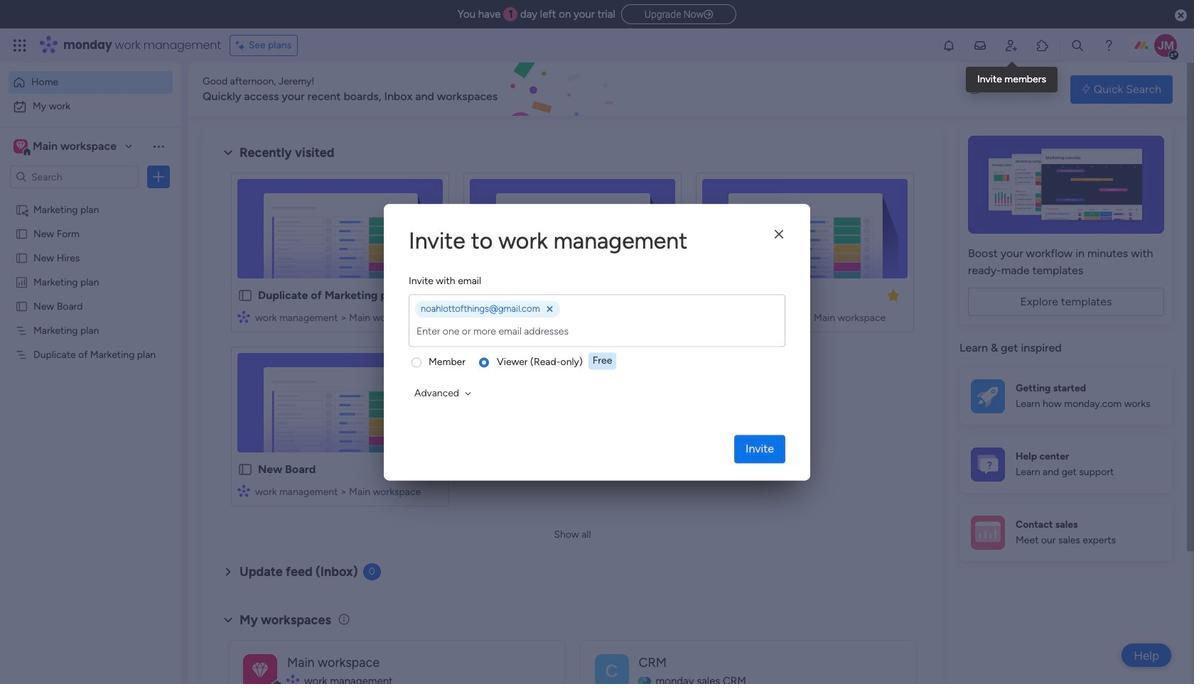 Task type: describe. For each thing, give the bounding box(es) containing it.
angle down image
[[465, 389, 472, 399]]

invite members image
[[1005, 38, 1019, 53]]

getting started element
[[960, 368, 1174, 425]]

workspace selection element
[[14, 138, 119, 156]]

monday marketplace image
[[1036, 38, 1051, 53]]

v2 user feedback image
[[972, 81, 982, 97]]

open update feed (inbox) image
[[220, 564, 237, 581]]

Search in workspace field
[[30, 169, 119, 185]]

0 horizontal spatial workspace image
[[252, 659, 269, 685]]

1 vertical spatial option
[[9, 95, 173, 118]]

0 vertical spatial option
[[9, 71, 173, 94]]

Enter one or more email addresses text field
[[413, 318, 782, 346]]

2 vertical spatial option
[[0, 197, 181, 200]]

remove noahlottofthings@gmail.com image
[[547, 306, 553, 313]]

help center element
[[960, 436, 1174, 493]]

shareable board image inside quick search results list box
[[703, 288, 718, 304]]

close recently visited image
[[220, 144, 237, 161]]

close image
[[775, 230, 784, 241]]

quick search results list box
[[220, 161, 926, 524]]

search everything image
[[1071, 38, 1085, 53]]

select product image
[[13, 38, 27, 53]]

1 public board image from the top
[[238, 288, 253, 304]]

contact sales element
[[960, 505, 1174, 562]]

dapulse rightstroke image
[[704, 9, 714, 20]]

0 vertical spatial shareable board image
[[15, 203, 28, 216]]

update feed image
[[974, 38, 988, 53]]

0 element
[[363, 564, 381, 581]]

v2 bolt switch image
[[1083, 81, 1091, 97]]



Task type: locate. For each thing, give the bounding box(es) containing it.
public board image
[[15, 227, 28, 240], [15, 251, 28, 265], [470, 288, 486, 304], [15, 299, 28, 313]]

remove from favorites image
[[887, 288, 901, 303]]

add to favorites image
[[422, 288, 436, 303]]

help image
[[1102, 38, 1117, 53]]

0 horizontal spatial shareable board image
[[15, 203, 28, 216]]

templates image image
[[973, 136, 1161, 234]]

1 horizontal spatial shareable board image
[[703, 288, 718, 304]]

add to favorites image
[[654, 288, 669, 303]]

dapulse close image
[[1176, 9, 1188, 23]]

public board image
[[238, 288, 253, 304], [238, 462, 253, 478]]

0 vertical spatial public board image
[[238, 288, 253, 304]]

notifications image
[[942, 38, 957, 53]]

2 public board image from the top
[[238, 462, 253, 478]]

close my workspaces image
[[220, 612, 237, 629]]

1 vertical spatial public board image
[[238, 462, 253, 478]]

list box
[[0, 195, 181, 559]]

1 vertical spatial shareable board image
[[703, 288, 718, 304]]

shareable board image
[[15, 203, 28, 216], [703, 288, 718, 304]]

public dashboard image
[[15, 275, 28, 289]]

workspace image
[[595, 655, 629, 685], [252, 659, 269, 685]]

option
[[9, 71, 173, 94], [9, 95, 173, 118], [0, 197, 181, 200]]

jeremy miller image
[[1155, 34, 1178, 57]]

workspace image
[[14, 139, 28, 154], [16, 139, 25, 154], [243, 655, 277, 685]]

component image
[[238, 310, 250, 323], [470, 310, 483, 323], [238, 485, 250, 498], [287, 676, 299, 685]]

1 horizontal spatial workspace image
[[595, 655, 629, 685]]

see plans image
[[236, 38, 249, 53]]



Task type: vqa. For each thing, say whether or not it's contained in the screenshot.
Terry Turtle image to the right
no



